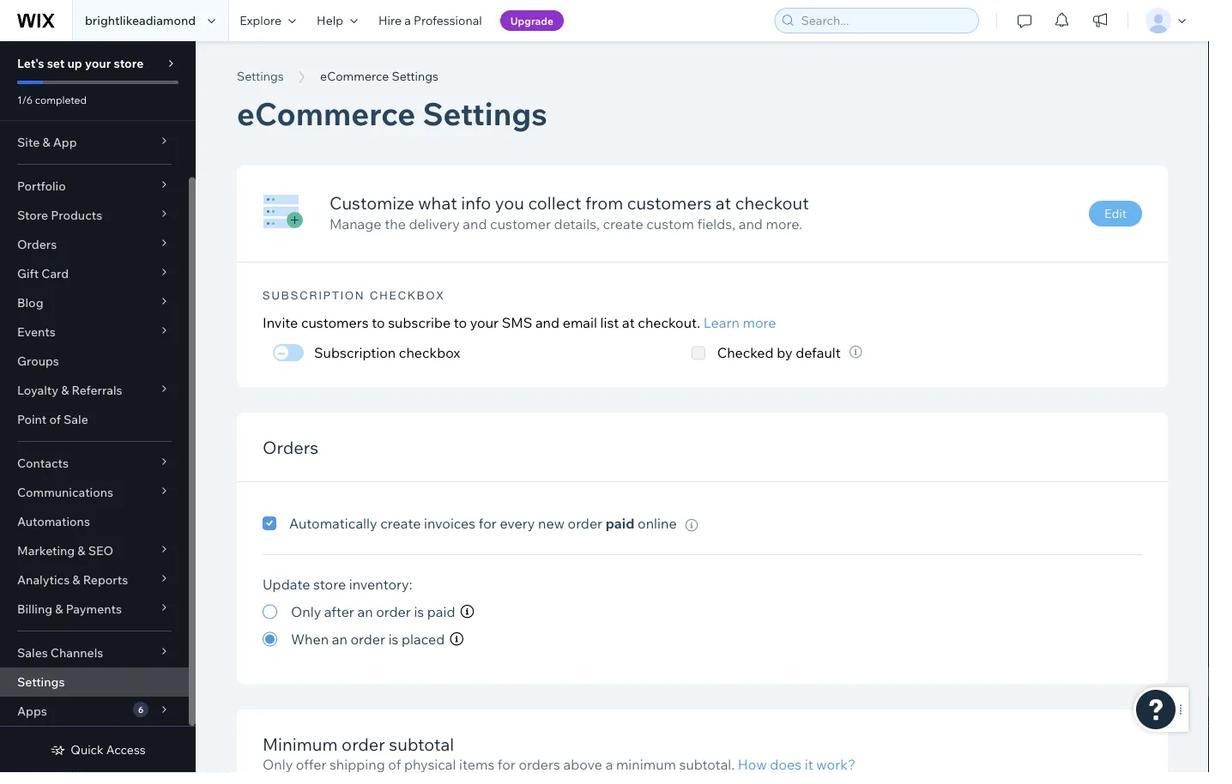 Task type: describe. For each thing, give the bounding box(es) containing it.
you
[[495, 192, 525, 214]]

only
[[291, 604, 321, 621]]

more
[[743, 314, 776, 331]]

reports
[[83, 573, 128, 588]]

1 vertical spatial ecommerce
[[237, 94, 416, 133]]

sales channels
[[17, 646, 103, 661]]

completed
[[35, 93, 87, 106]]

2 horizontal spatial and
[[739, 215, 763, 232]]

loyalty
[[17, 383, 58, 398]]

analytics & reports
[[17, 573, 128, 588]]

blog button
[[0, 288, 189, 318]]

update store inventory:
[[263, 576, 413, 593]]

edit button
[[1089, 201, 1143, 227]]

quick access button
[[50, 743, 146, 758]]

upgrade button
[[500, 10, 564, 31]]

channels
[[51, 646, 103, 661]]

events
[[17, 324, 56, 340]]

by
[[777, 344, 793, 361]]

communications button
[[0, 478, 189, 507]]

Search... field
[[796, 9, 973, 33]]

0 horizontal spatial is
[[389, 631, 399, 648]]

from
[[585, 192, 623, 214]]

0 vertical spatial info tooltip image
[[850, 346, 863, 359]]

up
[[67, 56, 82, 71]]

1/6 completed
[[17, 93, 87, 106]]

events button
[[0, 318, 189, 347]]

point
[[17, 412, 47, 427]]

sale
[[64, 412, 88, 427]]

learn more link
[[704, 314, 776, 331]]

marketing & seo
[[17, 543, 113, 558]]

contacts
[[17, 456, 69, 471]]

1 vertical spatial create
[[380, 515, 421, 532]]

order down only after an order is paid
[[351, 631, 385, 648]]

products
[[51, 208, 102, 223]]

loyalty & referrals button
[[0, 376, 189, 405]]

order down 'inventory:'
[[376, 604, 411, 621]]

site & app button
[[0, 128, 189, 157]]

gift
[[17, 266, 39, 281]]

settings inside sidebar element
[[17, 675, 65, 690]]

orders button
[[0, 230, 189, 259]]

subscription checkbox
[[263, 288, 445, 302]]

automatically create invoices for every new order paid online
[[289, 515, 677, 532]]

1 horizontal spatial your
[[470, 314, 499, 331]]

contacts button
[[0, 449, 189, 478]]

1 horizontal spatial paid
[[606, 515, 635, 532]]

info
[[461, 192, 491, 214]]

1/6
[[17, 93, 33, 106]]

more.
[[766, 215, 803, 232]]

automations
[[17, 514, 90, 529]]

seo
[[88, 543, 113, 558]]

store products
[[17, 208, 102, 223]]

only after an order is paid
[[291, 604, 455, 621]]

fields,
[[697, 215, 736, 232]]

subscribe
[[388, 314, 451, 331]]

hire a professional link
[[368, 0, 493, 41]]

a
[[404, 13, 411, 28]]

groups link
[[0, 347, 189, 376]]

order left "subtotal"
[[342, 734, 385, 755]]

0 vertical spatial ecommerce settings
[[320, 69, 439, 84]]

at inside customize what info you collect from customers at checkout manage the delivery and customer details, create custom fields, and more.
[[716, 192, 732, 214]]

inventory:
[[349, 576, 413, 593]]

manage
[[330, 215, 382, 232]]

1 to from the left
[[372, 314, 385, 331]]

checked by default
[[717, 344, 841, 361]]

1 horizontal spatial is
[[414, 604, 424, 621]]

sidebar element
[[0, 41, 196, 773]]

what
[[418, 192, 457, 214]]

invite customers to subscribe to your sms and email list at checkout. learn more
[[263, 314, 776, 331]]

for
[[479, 515, 497, 532]]

billing & payments
[[17, 602, 122, 617]]

invoices
[[424, 515, 476, 532]]

site
[[17, 135, 40, 150]]

automations link
[[0, 507, 189, 537]]

details,
[[554, 215, 600, 232]]

professional
[[414, 13, 482, 28]]

0 vertical spatial ecommerce
[[320, 69, 389, 84]]

update
[[263, 576, 310, 593]]

& for analytics
[[72, 573, 80, 588]]

& for billing
[[55, 602, 63, 617]]

quick
[[71, 743, 104, 758]]

0 horizontal spatial and
[[463, 215, 487, 232]]

invite
[[263, 314, 298, 331]]

blog
[[17, 295, 43, 310]]

placed
[[402, 631, 445, 648]]

store
[[17, 208, 48, 223]]

the
[[385, 215, 406, 232]]



Task type: vqa. For each thing, say whether or not it's contained in the screenshot.
The Hire
yes



Task type: locate. For each thing, give the bounding box(es) containing it.
0 vertical spatial your
[[85, 56, 111, 71]]

automatically
[[289, 515, 377, 532]]

store down brightlikeadiamond
[[114, 56, 144, 71]]

& left seo
[[78, 543, 85, 558]]

your left sms
[[470, 314, 499, 331]]

payments
[[66, 602, 122, 617]]

1 horizontal spatial to
[[454, 314, 467, 331]]

sales channels button
[[0, 639, 189, 668]]

create inside customize what info you collect from customers at checkout manage the delivery and customer details, create custom fields, and more.
[[603, 215, 644, 232]]

brightlikeadiamond
[[85, 13, 196, 28]]

info tooltip image for when an order is placed
[[450, 633, 464, 646]]

every
[[500, 515, 535, 532]]

& inside billing & payments popup button
[[55, 602, 63, 617]]

quick access
[[71, 743, 146, 758]]

email
[[563, 314, 597, 331]]

0 horizontal spatial settings link
[[0, 668, 189, 697]]

at right list at top
[[622, 314, 635, 331]]

subtotal
[[389, 734, 454, 755]]

customize what info you collect from customers at checkout manage the delivery and customer details, create custom fields, and more.
[[330, 192, 809, 232]]

point of sale link
[[0, 405, 189, 434]]

1 vertical spatial ecommerce settings
[[237, 94, 548, 133]]

customers down subscription checkbox
[[301, 314, 369, 331]]

of
[[49, 412, 61, 427]]

gift card
[[17, 266, 69, 281]]

subscription for subscription checkbox
[[263, 288, 365, 302]]

store products button
[[0, 201, 189, 230]]

minimum
[[263, 734, 338, 755]]

info tooltip image for only after an order is paid
[[461, 605, 474, 619]]

help button
[[307, 0, 368, 41]]

0 vertical spatial is
[[414, 604, 424, 621]]

0 vertical spatial settings link
[[228, 68, 292, 85]]

point of sale
[[17, 412, 88, 427]]

info tooltip image
[[686, 519, 698, 532]]

default
[[796, 344, 841, 361]]

& for marketing
[[78, 543, 85, 558]]

edit
[[1105, 206, 1127, 221]]

customers inside customize what info you collect from customers at checkout manage the delivery and customer details, create custom fields, and more.
[[627, 192, 712, 214]]

portfolio button
[[0, 172, 189, 201]]

1 vertical spatial info tooltip image
[[461, 605, 474, 619]]

order right the new
[[568, 515, 603, 532]]

orders inside popup button
[[17, 237, 57, 252]]

subscription checkbox
[[314, 344, 460, 361]]

loyalty & referrals
[[17, 383, 122, 398]]

subscription down subscription checkbox
[[314, 344, 396, 361]]

an right after
[[358, 604, 373, 621]]

card
[[41, 266, 69, 281]]

2 to from the left
[[454, 314, 467, 331]]

1 vertical spatial settings link
[[0, 668, 189, 697]]

0 vertical spatial an
[[358, 604, 373, 621]]

create
[[603, 215, 644, 232], [380, 515, 421, 532]]

billing & payments button
[[0, 595, 189, 624]]

1 vertical spatial orders
[[263, 437, 319, 458]]

0 horizontal spatial an
[[332, 631, 348, 648]]

and right sms
[[536, 314, 560, 331]]

your right up
[[85, 56, 111, 71]]

portfolio
[[17, 179, 66, 194]]

ecommerce settings
[[320, 69, 439, 84], [237, 94, 548, 133]]

is up 'placed'
[[414, 604, 424, 621]]

after
[[324, 604, 354, 621]]

delivery
[[409, 215, 460, 232]]

access
[[106, 743, 146, 758]]

marketing
[[17, 543, 75, 558]]

1 vertical spatial your
[[470, 314, 499, 331]]

paid up 'placed'
[[427, 604, 455, 621]]

0 vertical spatial subscription
[[263, 288, 365, 302]]

when an order is placed
[[291, 631, 445, 648]]

settings
[[237, 69, 284, 84], [392, 69, 439, 84], [423, 94, 548, 133], [17, 675, 65, 690]]

store inside sidebar element
[[114, 56, 144, 71]]

subscription up invite
[[263, 288, 365, 302]]

2 vertical spatial info tooltip image
[[450, 633, 464, 646]]

explore
[[240, 13, 282, 28]]

0 horizontal spatial orders
[[17, 237, 57, 252]]

paid left the online on the bottom right of page
[[606, 515, 635, 532]]

customers up custom on the right top of the page
[[627, 192, 712, 214]]

help
[[317, 13, 343, 28]]

0 vertical spatial at
[[716, 192, 732, 214]]

checked
[[717, 344, 774, 361]]

store
[[114, 56, 144, 71], [313, 576, 346, 593]]

info tooltip image
[[850, 346, 863, 359], [461, 605, 474, 619], [450, 633, 464, 646]]

let's set up your store
[[17, 56, 144, 71]]

0 vertical spatial customers
[[627, 192, 712, 214]]

0 vertical spatial create
[[603, 215, 644, 232]]

1 horizontal spatial an
[[358, 604, 373, 621]]

create down "from"
[[603, 215, 644, 232]]

online
[[638, 515, 677, 532]]

1 horizontal spatial create
[[603, 215, 644, 232]]

1 horizontal spatial orders
[[263, 437, 319, 458]]

0 vertical spatial store
[[114, 56, 144, 71]]

app
[[53, 135, 77, 150]]

sales
[[17, 646, 48, 661]]

1 horizontal spatial and
[[536, 314, 560, 331]]

0 horizontal spatial paid
[[427, 604, 455, 621]]

1 vertical spatial is
[[389, 631, 399, 648]]

& left 'reports'
[[72, 573, 80, 588]]

checkout.
[[638, 314, 701, 331]]

customer
[[490, 215, 551, 232]]

customize
[[330, 192, 414, 214]]

0 vertical spatial orders
[[17, 237, 57, 252]]

when
[[291, 631, 329, 648]]

& inside the marketing & seo popup button
[[78, 543, 85, 558]]

customers
[[627, 192, 712, 214], [301, 314, 369, 331]]

sms
[[502, 314, 533, 331]]

1 vertical spatial customers
[[301, 314, 369, 331]]

upgrade
[[511, 14, 554, 27]]

1 horizontal spatial at
[[716, 192, 732, 214]]

6
[[138, 704, 143, 715]]

site & app
[[17, 135, 77, 150]]

0 horizontal spatial to
[[372, 314, 385, 331]]

&
[[42, 135, 50, 150], [61, 383, 69, 398], [78, 543, 85, 558], [72, 573, 80, 588], [55, 602, 63, 617]]

and
[[463, 215, 487, 232], [739, 215, 763, 232], [536, 314, 560, 331]]

checkbox
[[399, 344, 460, 361]]

& for loyalty
[[61, 383, 69, 398]]

& inside the loyalty & referrals dropdown button
[[61, 383, 69, 398]]

settings link down channels
[[0, 668, 189, 697]]

referrals
[[72, 383, 122, 398]]

to right subscribe
[[454, 314, 467, 331]]

0 horizontal spatial at
[[622, 314, 635, 331]]

1 horizontal spatial store
[[313, 576, 346, 593]]

at
[[716, 192, 732, 214], [622, 314, 635, 331]]

1 horizontal spatial settings link
[[228, 68, 292, 85]]

communications
[[17, 485, 113, 500]]

1 vertical spatial paid
[[427, 604, 455, 621]]

& inside site & app popup button
[[42, 135, 50, 150]]

at up 'fields,'
[[716, 192, 732, 214]]

1 vertical spatial an
[[332, 631, 348, 648]]

& inside analytics & reports dropdown button
[[72, 573, 80, 588]]

and down checkout
[[739, 215, 763, 232]]

& right site
[[42, 135, 50, 150]]

0 horizontal spatial customers
[[301, 314, 369, 331]]

settings link down explore
[[228, 68, 292, 85]]

an
[[358, 604, 373, 621], [332, 631, 348, 648]]

0 horizontal spatial your
[[85, 56, 111, 71]]

1 vertical spatial at
[[622, 314, 635, 331]]

collect
[[528, 192, 582, 214]]

0 horizontal spatial create
[[380, 515, 421, 532]]

marketing & seo button
[[0, 537, 189, 566]]

subscription for subscription checkbox
[[314, 344, 396, 361]]

gift card button
[[0, 259, 189, 288]]

checkout
[[735, 192, 809, 214]]

0 vertical spatial paid
[[606, 515, 635, 532]]

an down after
[[332, 631, 348, 648]]

checkbox
[[370, 288, 445, 302]]

1 vertical spatial store
[[313, 576, 346, 593]]

& for site
[[42, 135, 50, 150]]

your inside sidebar element
[[85, 56, 111, 71]]

& right loyalty
[[61, 383, 69, 398]]

1 vertical spatial subscription
[[314, 344, 396, 361]]

0 horizontal spatial store
[[114, 56, 144, 71]]

to up "subscription checkbox"
[[372, 314, 385, 331]]

create left invoices
[[380, 515, 421, 532]]

to
[[372, 314, 385, 331], [454, 314, 467, 331]]

1 horizontal spatial customers
[[627, 192, 712, 214]]

list
[[601, 314, 619, 331]]

analytics & reports button
[[0, 566, 189, 595]]

& right billing
[[55, 602, 63, 617]]

new
[[538, 515, 565, 532]]

is left 'placed'
[[389, 631, 399, 648]]

store up after
[[313, 576, 346, 593]]

and down info
[[463, 215, 487, 232]]



